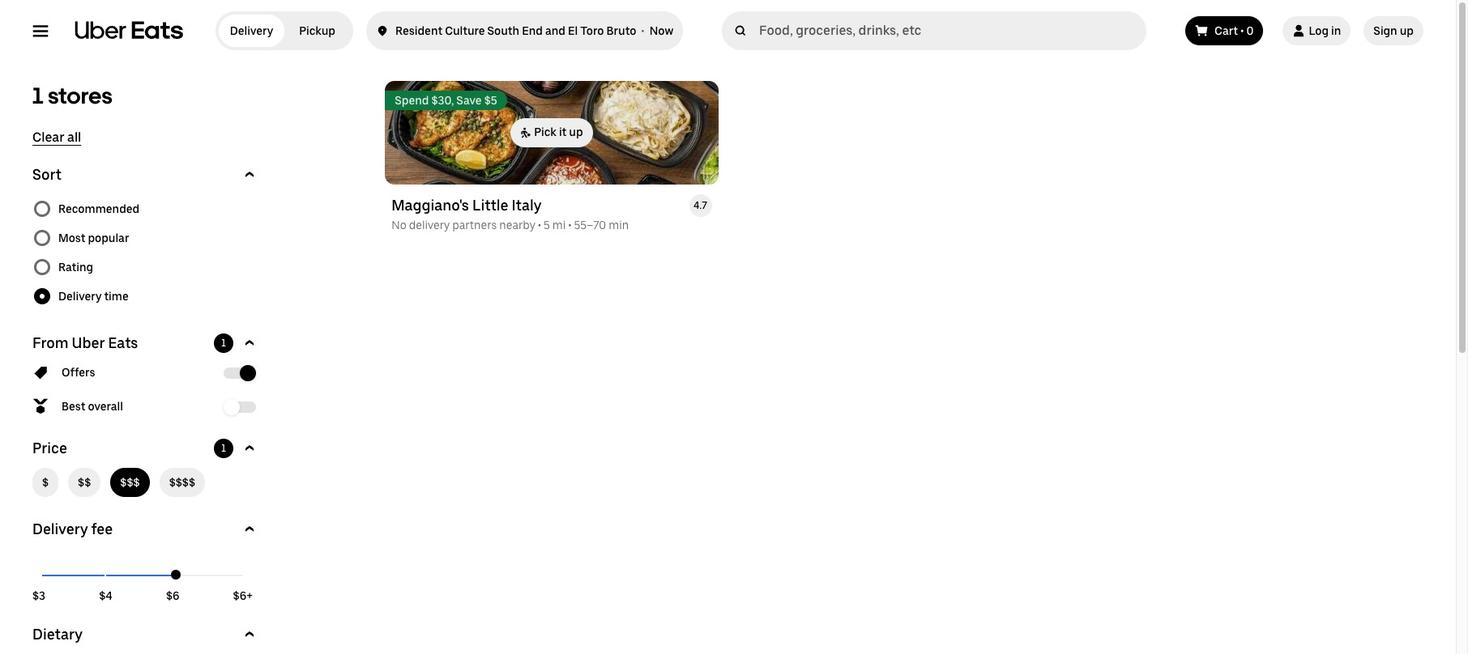 Task type: describe. For each thing, give the bounding box(es) containing it.
1 for price
[[221, 443, 226, 455]]

resident
[[396, 24, 443, 37]]

$6
[[166, 590, 180, 603]]

fee
[[91, 521, 113, 538]]

toro
[[580, 24, 604, 37]]

sort button
[[32, 165, 259, 185]]

2 • from the left
[[1241, 24, 1244, 37]]

uber
[[72, 335, 105, 352]]

dietary button
[[32, 626, 259, 645]]

Food, groceries, drinks, etc text field
[[759, 23, 1140, 39]]

clear
[[32, 130, 64, 145]]

$3
[[32, 590, 45, 603]]

uber eats home image
[[75, 21, 183, 41]]

delivery for delivery fee
[[32, 521, 88, 538]]

in
[[1332, 24, 1342, 37]]

time
[[104, 290, 129, 303]]

popular
[[88, 232, 129, 245]]

$6+
[[233, 590, 253, 603]]

clear all
[[32, 130, 81, 145]]

delivery for delivery time
[[58, 290, 102, 303]]

from uber eats
[[32, 335, 138, 352]]

delivery fee
[[32, 521, 113, 538]]

deliver to image
[[376, 21, 389, 41]]

dietary
[[32, 626, 83, 644]]

$$$ button
[[110, 468, 150, 498]]

$ button
[[32, 468, 58, 498]]

sign
[[1374, 24, 1398, 37]]

resident culture south end and el toro bruto • now
[[396, 24, 674, 37]]

log
[[1309, 24, 1329, 37]]

$$ button
[[68, 468, 101, 498]]

$$$
[[120, 477, 140, 490]]

clear all button
[[32, 130, 81, 146]]

price
[[32, 440, 67, 457]]

cart
[[1215, 24, 1238, 37]]

sort
[[32, 166, 62, 183]]

el
[[568, 24, 578, 37]]

Delivery radio
[[219, 15, 284, 47]]

recommended
[[58, 203, 140, 216]]

stores
[[48, 82, 112, 109]]

up
[[1400, 24, 1414, 37]]

delivery time
[[58, 290, 129, 303]]

1 stores
[[32, 82, 112, 109]]

offers
[[62, 366, 95, 379]]

1 • from the left
[[642, 24, 645, 37]]



Task type: vqa. For each thing, say whether or not it's contained in the screenshot.
bottommost Pizza
no



Task type: locate. For each thing, give the bounding box(es) containing it.
best
[[62, 400, 85, 413]]

option group
[[32, 195, 259, 311]]

delivery inside button
[[32, 521, 88, 538]]

delivery left the pickup
[[230, 24, 273, 37]]

all
[[67, 130, 81, 145]]

end
[[522, 24, 543, 37]]

log in link
[[1283, 16, 1351, 45]]

$$$$
[[169, 477, 195, 490]]

2 vertical spatial 1
[[221, 443, 226, 455]]

overall
[[88, 400, 123, 413]]

most popular
[[58, 232, 129, 245]]

$$$$ button
[[159, 468, 205, 498]]

delivery inside radio
[[230, 24, 273, 37]]

1
[[32, 82, 44, 109], [221, 338, 226, 349], [221, 443, 226, 455]]

pickup
[[299, 24, 335, 37]]

• left 0
[[1241, 24, 1244, 37]]

south
[[488, 24, 520, 37]]

rating
[[58, 261, 93, 274]]

1 horizontal spatial •
[[1241, 24, 1244, 37]]

eats
[[108, 335, 138, 352]]

•
[[642, 24, 645, 37], [1241, 24, 1244, 37]]

from
[[32, 335, 69, 352]]

1 vertical spatial delivery
[[58, 290, 102, 303]]

delivery down rating
[[58, 290, 102, 303]]

1 vertical spatial 1
[[221, 338, 226, 349]]

option group containing recommended
[[32, 195, 259, 311]]

now
[[650, 24, 674, 37]]

best overall
[[62, 400, 123, 413]]

0 horizontal spatial •
[[642, 24, 645, 37]]

cart • 0
[[1215, 24, 1254, 37]]

1 for from uber eats
[[221, 338, 226, 349]]

delivery left fee
[[32, 521, 88, 538]]

most
[[58, 232, 85, 245]]

and
[[545, 24, 566, 37]]

delivery fee button
[[32, 520, 259, 540]]

bruto
[[607, 24, 637, 37]]

$$
[[78, 477, 91, 490]]

0
[[1247, 24, 1254, 37]]

$4
[[99, 590, 112, 603]]

sign up
[[1374, 24, 1414, 37]]

sign up link
[[1364, 16, 1424, 45]]

main navigation menu image
[[32, 23, 49, 39]]

delivery
[[230, 24, 273, 37], [58, 290, 102, 303], [32, 521, 88, 538]]

Pickup radio
[[284, 15, 350, 47]]

$
[[42, 477, 49, 490]]

delivery for delivery
[[230, 24, 273, 37]]

culture
[[445, 24, 485, 37]]

log in
[[1309, 24, 1342, 37]]

2 vertical spatial delivery
[[32, 521, 88, 538]]

• left now
[[642, 24, 645, 37]]

0 vertical spatial 1
[[32, 82, 44, 109]]

0 vertical spatial delivery
[[230, 24, 273, 37]]



